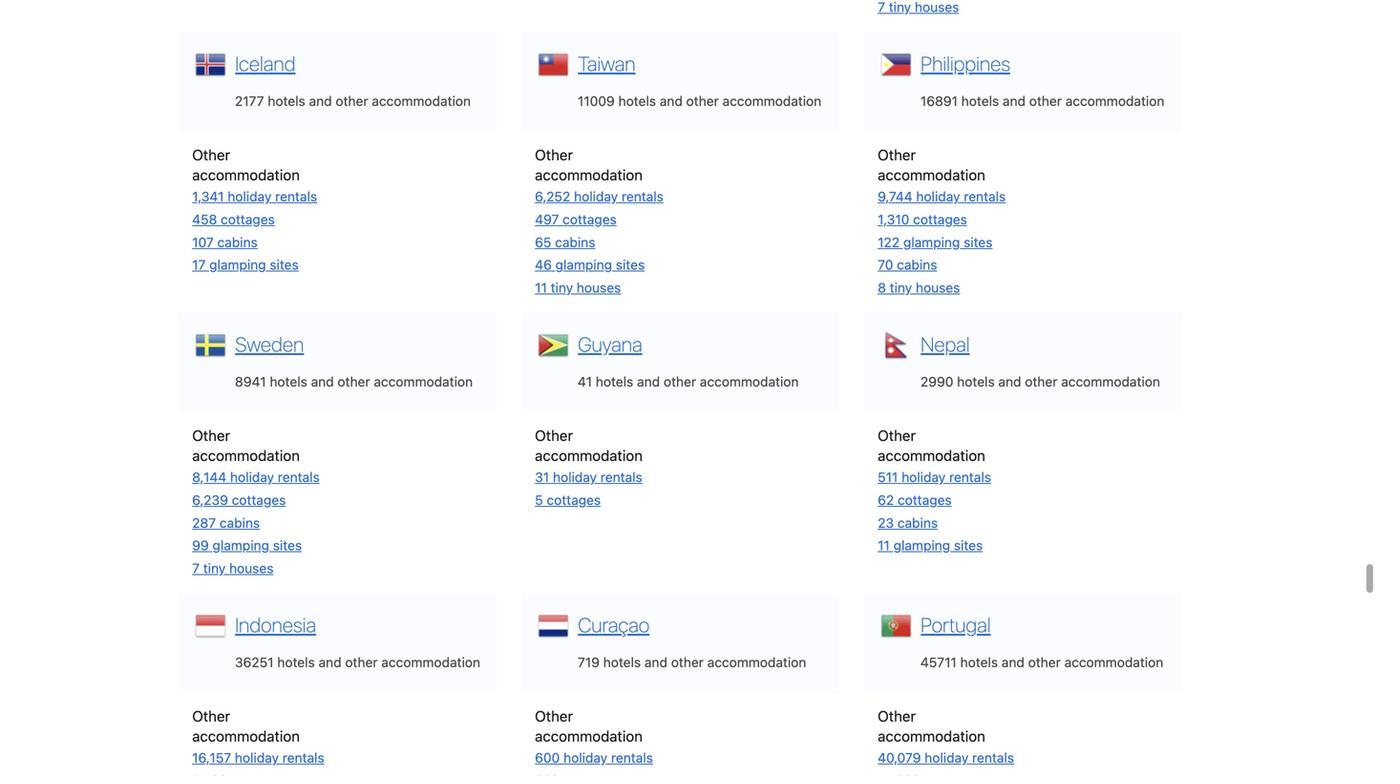 Task type: vqa. For each thing, say whether or not it's contained in the screenshot.
Destinations
no



Task type: describe. For each thing, give the bounding box(es) containing it.
hotels for portugal
[[960, 655, 998, 671]]

other accommodation 9,744 holiday rentals 1,310 cottages 122 glamping sites 70 cabins 8 tiny houses
[[878, 146, 1006, 295]]

taiwan
[[578, 52, 636, 76]]

46 glamping sites link
[[535, 257, 645, 273]]

curaçao
[[578, 613, 650, 637]]

sites for iceland
[[270, 257, 299, 273]]

holiday right 16,157
[[235, 750, 279, 766]]

accommodation inside "other accommodation 1,341 holiday rentals 458 cottages 107 cabins 17 glamping sites"
[[192, 166, 300, 184]]

600 holiday rentals link
[[535, 750, 653, 766]]

99
[[192, 538, 209, 553]]

1,341
[[192, 189, 224, 205]]

and for guyana
[[637, 374, 660, 390]]

6,252
[[535, 189, 570, 205]]

philippines link
[[916, 49, 1010, 76]]

indonesia link
[[230, 611, 316, 637]]

17 glamping sites link
[[192, 257, 299, 273]]

other accommodation 8,144 holiday rentals 6,239 cottages 287 cabins 99 glamping sites 7 tiny houses
[[192, 427, 320, 576]]

sweden
[[235, 333, 304, 356]]

and for indonesia
[[319, 655, 341, 671]]

122 glamping sites link
[[878, 234, 993, 250]]

nepal
[[921, 333, 970, 356]]

accommodation inside other accommodation 9,744 holiday rentals 1,310 cottages 122 glamping sites 70 cabins 8 tiny houses
[[878, 166, 985, 184]]

taiwan link
[[573, 49, 636, 76]]

cottages for sweden
[[232, 492, 286, 508]]

and for iceland
[[309, 93, 332, 109]]

other for philippines
[[1029, 93, 1062, 109]]

cottages for philippines
[[913, 212, 967, 227]]

holiday for guyana
[[553, 470, 597, 485]]

other up 16,157
[[192, 708, 230, 725]]

cabins for iceland
[[217, 234, 258, 250]]

45711 hotels and other accommodation
[[920, 655, 1163, 671]]

45711
[[920, 655, 957, 671]]

16,157 holiday rentals link
[[192, 750, 324, 766]]

23
[[878, 515, 894, 531]]

107 cabins link
[[192, 234, 258, 250]]

70 cabins link
[[878, 257, 937, 273]]

glamping for sweden
[[212, 538, 269, 553]]

8,144 holiday rentals link
[[192, 470, 320, 485]]

1,341 holiday rentals link
[[192, 189, 317, 205]]

hotels for guyana
[[596, 374, 633, 390]]

cabins for sweden
[[220, 515, 260, 531]]

houses for sweden
[[229, 560, 274, 576]]

philippines
[[921, 52, 1010, 76]]

rentals right 40,079
[[972, 750, 1014, 766]]

holiday for taiwan
[[574, 189, 618, 205]]

other for taiwan
[[686, 93, 719, 109]]

other accommodation for curaçao
[[535, 708, 643, 745]]

hotels for philippines
[[961, 93, 999, 109]]

cabins for taiwan
[[555, 234, 595, 250]]

36251 hotels and other accommodation
[[235, 655, 480, 671]]

holiday for nepal
[[902, 470, 946, 485]]

iceland
[[235, 52, 296, 76]]

houses for philippines
[[916, 280, 960, 295]]

1,310 cottages link
[[878, 212, 967, 227]]

glamping for nepal
[[893, 538, 950, 553]]

16891 hotels and other accommodation
[[920, 93, 1164, 109]]

portugal
[[921, 613, 991, 637]]

11009
[[578, 93, 615, 109]]

other for nepal
[[1025, 374, 1058, 390]]

tiny for philippines
[[890, 280, 912, 295]]

tiny for sweden
[[203, 560, 226, 576]]

rentals for sweden
[[278, 470, 320, 485]]

holiday for sweden
[[230, 470, 274, 485]]

rentals for taiwan
[[622, 189, 664, 205]]

11 tiny houses link
[[535, 280, 621, 295]]

122
[[878, 234, 900, 250]]

36251
[[235, 655, 274, 671]]

guyana link
[[573, 330, 642, 356]]

17
[[192, 257, 206, 273]]

hotels for sweden
[[270, 374, 307, 390]]

portugal link
[[916, 611, 991, 637]]

458 cottages link
[[192, 212, 275, 227]]

5 cottages link
[[535, 492, 601, 508]]

8,144
[[192, 470, 226, 485]]

600
[[535, 750, 560, 766]]

cottages for guyana
[[547, 492, 601, 508]]

cottages for nepal
[[898, 492, 952, 508]]

600 holiday rentals
[[535, 750, 653, 766]]

other for indonesia
[[345, 655, 378, 671]]

rentals for nepal
[[949, 470, 991, 485]]

7 tiny houses link
[[192, 560, 274, 576]]

guyana
[[578, 333, 642, 356]]

accommodation inside 'other accommodation 8,144 holiday rentals 6,239 cottages 287 cabins 99 glamping sites 7 tiny houses'
[[192, 447, 300, 464]]

other for portugal
[[1028, 655, 1061, 671]]

511
[[878, 470, 898, 485]]

5
[[535, 492, 543, 508]]

65
[[535, 234, 551, 250]]

other for sweden
[[338, 374, 370, 390]]

and for curaçao
[[644, 655, 667, 671]]

9,744
[[878, 189, 913, 205]]

other for philippines
[[878, 146, 916, 164]]

8 tiny houses link
[[878, 280, 960, 295]]

rentals for philippines
[[964, 189, 1006, 205]]

8941 hotels and other accommodation
[[235, 374, 473, 390]]

other accommodation 1,341 holiday rentals 458 cottages 107 cabins 17 glamping sites
[[192, 146, 317, 273]]

497 cottages link
[[535, 212, 617, 227]]

other for curaçao
[[671, 655, 704, 671]]

nepal link
[[916, 330, 970, 356]]

719 hotels and other accommodation
[[578, 655, 806, 671]]

65 cabins link
[[535, 234, 595, 250]]

other accommodation for portugal
[[878, 708, 985, 745]]

287
[[192, 515, 216, 531]]

8941
[[235, 374, 266, 390]]

cabins for nepal
[[897, 515, 938, 531]]

70
[[878, 257, 893, 273]]

6,252 holiday rentals link
[[535, 189, 664, 205]]

cabins inside other accommodation 9,744 holiday rentals 1,310 cottages 122 glamping sites 70 cabins 8 tiny houses
[[897, 257, 937, 273]]

hotels for taiwan
[[618, 93, 656, 109]]

11 inside other accommodation 6,252 holiday rentals 497 cottages 65 cabins 46 glamping sites 11 tiny houses
[[535, 280, 547, 295]]

curaçao link
[[573, 611, 650, 637]]

accommodation inside other accommodation 6,252 holiday rentals 497 cottages 65 cabins 46 glamping sites 11 tiny houses
[[535, 166, 643, 184]]

6,239 cottages link
[[192, 492, 286, 508]]

2990
[[920, 374, 953, 390]]

2177
[[235, 93, 264, 109]]



Task type: locate. For each thing, give the bounding box(es) containing it.
and down the philippines
[[1003, 93, 1026, 109]]

sites up 7 tiny houses link
[[273, 538, 302, 553]]

40,079 holiday rentals
[[878, 750, 1014, 766]]

glamping inside "other accommodation 1,341 holiday rentals 458 cottages 107 cabins 17 glamping sites"
[[209, 257, 266, 273]]

cottages for iceland
[[221, 212, 275, 227]]

cabins down 62 cottages "link" on the bottom of page
[[897, 515, 938, 531]]

other accommodation for indonesia
[[192, 708, 300, 745]]

497
[[535, 212, 559, 227]]

holiday for iceland
[[228, 189, 272, 205]]

accommodation
[[372, 93, 471, 109], [722, 93, 821, 109], [1065, 93, 1164, 109], [192, 166, 300, 184], [535, 166, 643, 184], [878, 166, 985, 184], [374, 374, 473, 390], [700, 374, 799, 390], [1061, 374, 1160, 390], [192, 447, 300, 464], [535, 447, 643, 464], [878, 447, 985, 464], [381, 655, 480, 671], [707, 655, 806, 671], [1064, 655, 1163, 671], [192, 728, 300, 745], [535, 728, 643, 745], [878, 728, 985, 745]]

holiday up 1,310 cottages link at right
[[916, 189, 960, 205]]

other for guyana
[[535, 427, 573, 444]]

sites up 11 tiny houses link
[[616, 257, 645, 273]]

107
[[192, 234, 214, 250]]

hotels for curaçao
[[603, 655, 641, 671]]

glamping inside other accommodation 9,744 holiday rentals 1,310 cottages 122 glamping sites 70 cabins 8 tiny houses
[[903, 234, 960, 250]]

houses inside 'other accommodation 8,144 holiday rentals 6,239 cottages 287 cabins 99 glamping sites 7 tiny houses'
[[229, 560, 274, 576]]

other up 9,744
[[878, 146, 916, 164]]

2 horizontal spatial tiny
[[890, 280, 912, 295]]

458
[[192, 212, 217, 227]]

0 vertical spatial 11
[[535, 280, 547, 295]]

houses for taiwan
[[577, 280, 621, 295]]

11 inside other accommodation 511 holiday rentals 62 cottages 23 cabins 11 glamping sites
[[878, 538, 890, 553]]

hotels for iceland
[[268, 93, 305, 109]]

rentals up 5 cottages link
[[600, 470, 642, 485]]

holiday up 458 cottages link
[[228, 189, 272, 205]]

glamping down "23 cabins" link
[[893, 538, 950, 553]]

tiny for taiwan
[[551, 280, 573, 295]]

41
[[578, 374, 592, 390]]

holiday right 40,079
[[925, 750, 969, 766]]

2 other accommodation from the left
[[535, 708, 643, 745]]

1 vertical spatial 11
[[878, 538, 890, 553]]

holiday for philippines
[[916, 189, 960, 205]]

rentals up 1,310 cottages link at right
[[964, 189, 1006, 205]]

11 glamping sites link
[[878, 538, 983, 553]]

and for sweden
[[311, 374, 334, 390]]

sites inside other accommodation 511 holiday rentals 62 cottages 23 cabins 11 glamping sites
[[954, 538, 983, 553]]

11 down 46
[[535, 280, 547, 295]]

sites
[[964, 234, 993, 250], [270, 257, 299, 273], [616, 257, 645, 273], [273, 538, 302, 553], [954, 538, 983, 553]]

rentals inside other accommodation 511 holiday rentals 62 cottages 23 cabins 11 glamping sites
[[949, 470, 991, 485]]

1,310
[[878, 212, 909, 227]]

other for iceland
[[336, 93, 368, 109]]

other for guyana
[[664, 374, 696, 390]]

holiday inside other accommodation 9,744 holiday rentals 1,310 cottages 122 glamping sites 70 cabins 8 tiny houses
[[916, 189, 960, 205]]

9,744 holiday rentals link
[[878, 189, 1006, 205]]

11 down 23
[[878, 538, 890, 553]]

62
[[878, 492, 894, 508]]

2 horizontal spatial other accommodation
[[878, 708, 985, 745]]

glamping down 1,310 cottages link at right
[[903, 234, 960, 250]]

11009 hotels and other accommodation
[[578, 93, 821, 109]]

tiny inside 'other accommodation 8,144 holiday rentals 6,239 cottages 287 cabins 99 glamping sites 7 tiny houses'
[[203, 560, 226, 576]]

rentals up 17 glamping sites link
[[275, 189, 317, 205]]

hotels right 11009
[[618, 93, 656, 109]]

accommodation inside other accommodation 511 holiday rentals 62 cottages 23 cabins 11 glamping sites
[[878, 447, 985, 464]]

glamping up 11 tiny houses link
[[555, 257, 612, 273]]

cabins inside other accommodation 511 holiday rentals 62 cottages 23 cabins 11 glamping sites
[[897, 515, 938, 531]]

1 horizontal spatial other accommodation
[[535, 708, 643, 745]]

holiday inside other accommodation 6,252 holiday rentals 497 cottages 65 cabins 46 glamping sites 11 tiny houses
[[574, 189, 618, 205]]

glamping down 107 cabins link
[[209, 257, 266, 273]]

3 other accommodation from the left
[[878, 708, 985, 745]]

other inside other accommodation 9,744 holiday rentals 1,310 cottages 122 glamping sites 70 cabins 8 tiny houses
[[878, 146, 916, 164]]

sites down 458 cottages link
[[270, 257, 299, 273]]

indonesia
[[235, 613, 316, 637]]

glamping
[[903, 234, 960, 250], [209, 257, 266, 273], [555, 257, 612, 273], [212, 538, 269, 553], [893, 538, 950, 553]]

sites inside other accommodation 6,252 holiday rentals 497 cottages 65 cabins 46 glamping sites 11 tiny houses
[[616, 257, 645, 273]]

cottages inside "other accommodation 1,341 holiday rentals 458 cottages 107 cabins 17 glamping sites"
[[221, 212, 275, 227]]

tiny down 46
[[551, 280, 573, 295]]

23 cabins link
[[878, 515, 938, 531]]

other inside the other accommodation 31 holiday rentals 5 cottages
[[535, 427, 573, 444]]

31 holiday rentals link
[[535, 470, 642, 485]]

other accommodation up 40,079 holiday rentals at the bottom right of the page
[[878, 708, 985, 745]]

other up 6,252
[[535, 146, 573, 164]]

hotels right 719
[[603, 655, 641, 671]]

cottages inside other accommodation 6,252 holiday rentals 497 cottages 65 cabins 46 glamping sites 11 tiny houses
[[563, 212, 617, 227]]

houses
[[577, 280, 621, 295], [916, 280, 960, 295], [229, 560, 274, 576]]

glamping for iceland
[[209, 257, 266, 273]]

1 horizontal spatial 11
[[878, 538, 890, 553]]

and for taiwan
[[660, 93, 683, 109]]

and for nepal
[[998, 374, 1021, 390]]

7
[[192, 560, 200, 576]]

rentals for iceland
[[275, 189, 317, 205]]

and right 8941
[[311, 374, 334, 390]]

cottages down 8,144 holiday rentals "link"
[[232, 492, 286, 508]]

holiday inside the other accommodation 31 holiday rentals 5 cottages
[[553, 470, 597, 485]]

cottages inside other accommodation 511 holiday rentals 62 cottages 23 cabins 11 glamping sites
[[898, 492, 952, 508]]

cottages inside 'other accommodation 8,144 holiday rentals 6,239 cottages 287 cabins 99 glamping sites 7 tiny houses'
[[232, 492, 286, 508]]

tiny inside other accommodation 9,744 holiday rentals 1,310 cottages 122 glamping sites 70 cabins 8 tiny houses
[[890, 280, 912, 295]]

other inside other accommodation 511 holiday rentals 62 cottages 23 cabins 11 glamping sites
[[878, 427, 916, 444]]

and down curaçao
[[644, 655, 667, 671]]

11
[[535, 280, 547, 295], [878, 538, 890, 553]]

and
[[309, 93, 332, 109], [660, 93, 683, 109], [1003, 93, 1026, 109], [311, 374, 334, 390], [637, 374, 660, 390], [998, 374, 1021, 390], [319, 655, 341, 671], [644, 655, 667, 671], [1002, 655, 1024, 671]]

0 horizontal spatial tiny
[[203, 560, 226, 576]]

holiday inside other accommodation 511 holiday rentals 62 cottages 23 cabins 11 glamping sites
[[902, 470, 946, 485]]

other up 8,144
[[192, 427, 230, 444]]

and right 2990
[[998, 374, 1021, 390]]

rentals for guyana
[[600, 470, 642, 485]]

other
[[336, 93, 368, 109], [686, 93, 719, 109], [1029, 93, 1062, 109], [338, 374, 370, 390], [664, 374, 696, 390], [1025, 374, 1058, 390], [345, 655, 378, 671], [671, 655, 704, 671], [1028, 655, 1061, 671]]

rentals right 16,157
[[282, 750, 324, 766]]

287 cabins link
[[192, 515, 260, 531]]

glamping for taiwan
[[555, 257, 612, 273]]

other for sweden
[[192, 427, 230, 444]]

tiny right '7'
[[203, 560, 226, 576]]

rentals up the 46 glamping sites link
[[622, 189, 664, 205]]

other inside "other accommodation 1,341 holiday rentals 458 cottages 107 cabins 17 glamping sites"
[[192, 146, 230, 164]]

other accommodation 6,252 holiday rentals 497 cottages 65 cabins 46 glamping sites 11 tiny houses
[[535, 146, 664, 295]]

hotels right 45711
[[960, 655, 998, 671]]

and right the 2177
[[309, 93, 332, 109]]

rentals up 62 cottages "link" on the bottom of page
[[949, 470, 991, 485]]

cabins down "497 cottages" link
[[555, 234, 595, 250]]

holiday right 600
[[563, 750, 607, 766]]

cabins down 6,239 cottages link
[[220, 515, 260, 531]]

1 horizontal spatial tiny
[[551, 280, 573, 295]]

other accommodation 31 holiday rentals 5 cottages
[[535, 427, 643, 508]]

cottages down 31 holiday rentals link
[[547, 492, 601, 508]]

houses down 99 glamping sites link at the left bottom of page
[[229, 560, 274, 576]]

1 other accommodation from the left
[[192, 708, 300, 745]]

holiday up 62 cottages "link" on the bottom of page
[[902, 470, 946, 485]]

hotels right 8941
[[270, 374, 307, 390]]

sites down '511 holiday rentals' link
[[954, 538, 983, 553]]

rentals right 600
[[611, 750, 653, 766]]

0 horizontal spatial houses
[[229, 560, 274, 576]]

41 hotels and other accommodation
[[578, 374, 799, 390]]

cabins down 458 cottages link
[[217, 234, 258, 250]]

and for philippines
[[1003, 93, 1026, 109]]

other up 511
[[878, 427, 916, 444]]

holiday inside "other accommodation 1,341 holiday rentals 458 cottages 107 cabins 17 glamping sites"
[[228, 189, 272, 205]]

hotels right the 41
[[596, 374, 633, 390]]

cottages for taiwan
[[563, 212, 617, 227]]

sites inside other accommodation 9,744 holiday rentals 1,310 cottages 122 glamping sites 70 cabins 8 tiny houses
[[964, 234, 993, 250]]

and right 36251 on the bottom left of the page
[[319, 655, 341, 671]]

sites inside 'other accommodation 8,144 holiday rentals 6,239 cottages 287 cabins 99 glamping sites 7 tiny houses'
[[273, 538, 302, 553]]

hotels right the 2177
[[268, 93, 305, 109]]

40,079 holiday rentals link
[[878, 750, 1014, 766]]

cottages inside the other accommodation 31 holiday rentals 5 cottages
[[547, 492, 601, 508]]

cottages down 1,341 holiday rentals link
[[221, 212, 275, 227]]

rentals up 6,239 cottages link
[[278, 470, 320, 485]]

holiday inside 'other accommodation 8,144 holiday rentals 6,239 cottages 287 cabins 99 glamping sites 7 tiny houses'
[[230, 470, 274, 485]]

cottages down 9,744 holiday rentals link
[[913, 212, 967, 227]]

cottages inside other accommodation 9,744 holiday rentals 1,310 cottages 122 glamping sites 70 cabins 8 tiny houses
[[913, 212, 967, 227]]

other for nepal
[[878, 427, 916, 444]]

cottages
[[221, 212, 275, 227], [563, 212, 617, 227], [913, 212, 967, 227], [232, 492, 286, 508], [547, 492, 601, 508], [898, 492, 952, 508]]

6,239
[[192, 492, 228, 508]]

holiday up 5 cottages link
[[553, 470, 597, 485]]

sites down 9,744 holiday rentals link
[[964, 234, 993, 250]]

sites for nepal
[[954, 538, 983, 553]]

1 horizontal spatial houses
[[577, 280, 621, 295]]

511 holiday rentals link
[[878, 470, 991, 485]]

and right 11009
[[660, 93, 683, 109]]

cabins inside 'other accommodation 8,144 holiday rentals 6,239 cottages 287 cabins 99 glamping sites 7 tiny houses'
[[220, 515, 260, 531]]

2 horizontal spatial houses
[[916, 280, 960, 295]]

holiday up 6,239 cottages link
[[230, 470, 274, 485]]

hotels right 2990
[[957, 374, 995, 390]]

16,157
[[192, 750, 231, 766]]

rentals inside other accommodation 9,744 holiday rentals 1,310 cottages 122 glamping sites 70 cabins 8 tiny houses
[[964, 189, 1006, 205]]

glamping inside other accommodation 511 holiday rentals 62 cottages 23 cabins 11 glamping sites
[[893, 538, 950, 553]]

cottages down '511 holiday rentals' link
[[898, 492, 952, 508]]

0 horizontal spatial 11
[[535, 280, 547, 295]]

glamping inside 'other accommodation 8,144 holiday rentals 6,239 cottages 287 cabins 99 glamping sites 7 tiny houses'
[[212, 538, 269, 553]]

other accommodation up 16,157 holiday rentals link
[[192, 708, 300, 745]]

cabins up 8 tiny houses link
[[897, 257, 937, 273]]

houses inside other accommodation 9,744 holiday rentals 1,310 cottages 122 glamping sites 70 cabins 8 tiny houses
[[916, 280, 960, 295]]

99 glamping sites link
[[192, 538, 302, 553]]

2177 hotels and other accommodation
[[235, 93, 471, 109]]

glamping inside other accommodation 6,252 holiday rentals 497 cottages 65 cabins 46 glamping sites 11 tiny houses
[[555, 257, 612, 273]]

hotels down the philippines
[[961, 93, 999, 109]]

46
[[535, 257, 552, 273]]

cabins inside other accommodation 6,252 holiday rentals 497 cottages 65 cabins 46 glamping sites 11 tiny houses
[[555, 234, 595, 250]]

other inside other accommodation 6,252 holiday rentals 497 cottages 65 cabins 46 glamping sites 11 tiny houses
[[535, 146, 573, 164]]

other up 40,079
[[878, 708, 916, 725]]

rentals
[[275, 189, 317, 205], [622, 189, 664, 205], [964, 189, 1006, 205], [278, 470, 320, 485], [600, 470, 642, 485], [949, 470, 991, 485], [282, 750, 324, 766], [611, 750, 653, 766], [972, 750, 1014, 766]]

tiny right the 8
[[890, 280, 912, 295]]

2990 hotels and other accommodation
[[920, 374, 1160, 390]]

rentals inside "other accommodation 1,341 holiday rentals 458 cottages 107 cabins 17 glamping sites"
[[275, 189, 317, 205]]

other accommodation up 600 holiday rentals
[[535, 708, 643, 745]]

glamping up 7 tiny houses link
[[212, 538, 269, 553]]

houses down "70 cabins" link
[[916, 280, 960, 295]]

hotels for indonesia
[[277, 655, 315, 671]]

and for portugal
[[1002, 655, 1024, 671]]

sites for taiwan
[[616, 257, 645, 273]]

62 cottages link
[[878, 492, 952, 508]]

and down guyana
[[637, 374, 660, 390]]

40,079
[[878, 750, 921, 766]]

cabins inside "other accommodation 1,341 holiday rentals 458 cottages 107 cabins 17 glamping sites"
[[217, 234, 258, 250]]

other accommodation
[[192, 708, 300, 745], [535, 708, 643, 745], [878, 708, 985, 745]]

sites inside "other accommodation 1,341 holiday rentals 458 cottages 107 cabins 17 glamping sites"
[[270, 257, 299, 273]]

houses inside other accommodation 6,252 holiday rentals 497 cottages 65 cabins 46 glamping sites 11 tiny houses
[[577, 280, 621, 295]]

31
[[535, 470, 549, 485]]

other inside 'other accommodation 8,144 holiday rentals 6,239 cottages 287 cabins 99 glamping sites 7 tiny houses'
[[192, 427, 230, 444]]

other
[[192, 146, 230, 164], [535, 146, 573, 164], [878, 146, 916, 164], [192, 427, 230, 444], [535, 427, 573, 444], [878, 427, 916, 444], [192, 708, 230, 725], [535, 708, 573, 725], [878, 708, 916, 725]]

sites for sweden
[[273, 538, 302, 553]]

719
[[578, 655, 600, 671]]

other up 1,341
[[192, 146, 230, 164]]

holiday
[[228, 189, 272, 205], [574, 189, 618, 205], [916, 189, 960, 205], [230, 470, 274, 485], [553, 470, 597, 485], [902, 470, 946, 485], [235, 750, 279, 766], [563, 750, 607, 766], [925, 750, 969, 766]]

8
[[878, 280, 886, 295]]

other up "31"
[[535, 427, 573, 444]]

cottages down the 6,252 holiday rentals link
[[563, 212, 617, 227]]

hotels for nepal
[[957, 374, 995, 390]]

other accommodation 511 holiday rentals 62 cottages 23 cabins 11 glamping sites
[[878, 427, 991, 553]]

other for taiwan
[[535, 146, 573, 164]]

other for iceland
[[192, 146, 230, 164]]

houses down the 46 glamping sites link
[[577, 280, 621, 295]]

rentals inside other accommodation 6,252 holiday rentals 497 cottages 65 cabins 46 glamping sites 11 tiny houses
[[622, 189, 664, 205]]

16,157 holiday rentals
[[192, 750, 324, 766]]

rentals inside the other accommodation 31 holiday rentals 5 cottages
[[600, 470, 642, 485]]

16891
[[920, 93, 958, 109]]

sweden link
[[230, 330, 304, 356]]

holiday up "497 cottages" link
[[574, 189, 618, 205]]

0 horizontal spatial other accommodation
[[192, 708, 300, 745]]

other up 600
[[535, 708, 573, 725]]

tiny inside other accommodation 6,252 holiday rentals 497 cottages 65 cabins 46 glamping sites 11 tiny houses
[[551, 280, 573, 295]]

hotels right 36251 on the bottom left of the page
[[277, 655, 315, 671]]

rentals inside 'other accommodation 8,144 holiday rentals 6,239 cottages 287 cabins 99 glamping sites 7 tiny houses'
[[278, 470, 320, 485]]

iceland link
[[230, 49, 296, 76]]

tiny
[[551, 280, 573, 295], [890, 280, 912, 295], [203, 560, 226, 576]]

and right 45711
[[1002, 655, 1024, 671]]



